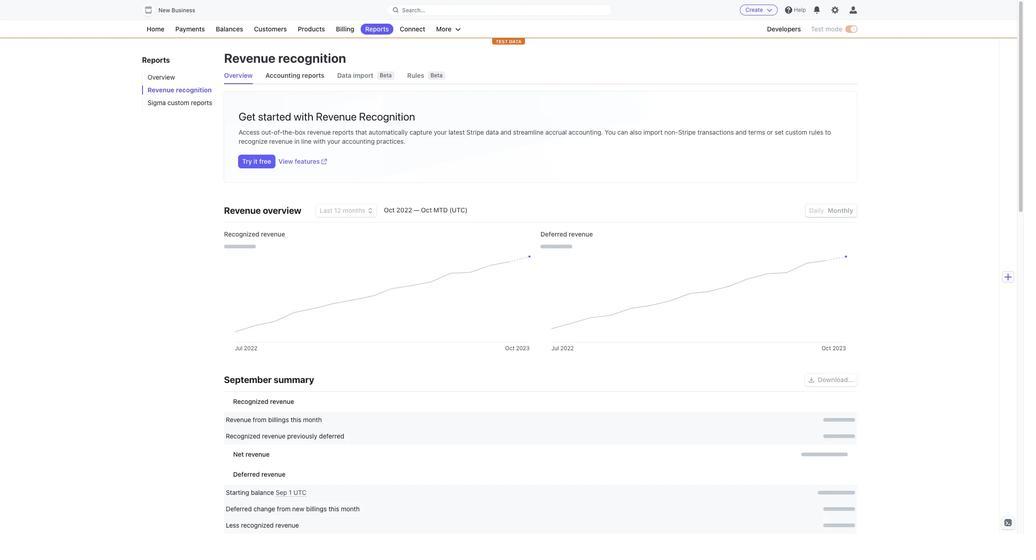 Task type: locate. For each thing, give the bounding box(es) containing it.
products link
[[293, 24, 330, 35]]

0 horizontal spatial reports
[[191, 99, 212, 107]]

stripe left data
[[467, 128, 484, 136]]

new
[[159, 7, 170, 14]]

billings inside 'row'
[[306, 506, 327, 513]]

1 vertical spatial from
[[277, 506, 291, 513]]

0 horizontal spatial custom
[[168, 99, 189, 107]]

billings right new
[[306, 506, 327, 513]]

1 beta from the left
[[380, 72, 392, 79]]

1 horizontal spatial 2023
[[833, 345, 846, 352]]

deferred
[[541, 230, 567, 238], [233, 471, 260, 479], [226, 506, 252, 513]]

1 horizontal spatial this
[[329, 506, 339, 513]]

connect
[[400, 25, 425, 33]]

this inside 'row'
[[329, 506, 339, 513]]

0 vertical spatial from
[[253, 416, 267, 424]]

overview inside overview 'link'
[[148, 73, 175, 81]]

custom right the set
[[786, 128, 807, 136]]

recognition up sigma custom reports in the top left of the page
[[176, 86, 212, 94]]

this
[[291, 416, 301, 424], [329, 506, 339, 513]]

0 horizontal spatial billings
[[268, 416, 289, 424]]

1 horizontal spatial reports
[[302, 72, 325, 79]]

terms
[[748, 128, 765, 136]]

overview link for revenue recognition
[[224, 67, 253, 84]]

reports
[[365, 25, 389, 33], [142, 56, 170, 64]]

0 horizontal spatial revenue recognition
[[148, 86, 212, 94]]

oct
[[384, 206, 395, 214], [421, 206, 432, 214], [505, 345, 515, 352], [822, 345, 831, 352]]

1 vertical spatial month
[[341, 506, 360, 513]]

cell inside revenue from billings this month row
[[543, 416, 855, 425]]

1 horizontal spatial from
[[277, 506, 291, 513]]

oct 2023 for recognized revenue
[[505, 345, 530, 352]]

oct 2023 for deferred revenue
[[822, 345, 846, 352]]

revenue recognition up sigma custom reports in the top left of the page
[[148, 86, 212, 94]]

2 grid from the top
[[224, 465, 857, 535]]

revenue inside less recognized revenue row
[[276, 522, 299, 530]]

0 vertical spatial recognized revenue
[[224, 230, 285, 238]]

daily monthly
[[809, 207, 854, 215]]

from inside 'row'
[[277, 506, 291, 513]]

1 vertical spatial revenue recognition
[[148, 86, 212, 94]]

september summary
[[224, 375, 314, 385]]

1 horizontal spatial your
[[434, 128, 447, 136]]

0 vertical spatial billings
[[268, 416, 289, 424]]

2 horizontal spatial 2022
[[561, 345, 574, 352]]

reports down home link
[[142, 56, 170, 64]]

1 horizontal spatial custom
[[786, 128, 807, 136]]

this up 'previously'
[[291, 416, 301, 424]]

get started with revenue recognition
[[239, 110, 415, 123]]

0 horizontal spatial stripe
[[467, 128, 484, 136]]

overview link up revenue recognition link
[[142, 73, 215, 82]]

import inside tab list
[[353, 72, 373, 79]]

2 horizontal spatial reports
[[333, 128, 354, 136]]

overview link inside tab list
[[224, 67, 253, 84]]

deferred inside deferred change from new billings this month 'row'
[[226, 506, 252, 513]]

1 horizontal spatial overview link
[[224, 67, 253, 84]]

1 horizontal spatial billings
[[306, 506, 327, 513]]

1 2023 from the left
[[516, 345, 530, 352]]

0 horizontal spatial recognition
[[176, 86, 212, 94]]

0 horizontal spatial jul 2022
[[235, 345, 257, 352]]

0 vertical spatial with
[[294, 110, 314, 123]]

try it free
[[242, 158, 271, 165]]

started
[[258, 110, 291, 123]]

your left latest
[[434, 128, 447, 136]]

data import
[[337, 72, 373, 79]]

2022 for deferred revenue
[[561, 345, 574, 352]]

billings up recognized revenue previously deferred
[[268, 416, 289, 424]]

1 vertical spatial recognition
[[176, 86, 212, 94]]

1 horizontal spatial oct 2023
[[822, 345, 846, 352]]

cell
[[543, 416, 855, 425], [543, 432, 855, 441], [543, 450, 848, 460], [226, 489, 538, 498], [543, 489, 855, 498], [543, 505, 855, 514], [543, 522, 855, 531]]

from
[[253, 416, 267, 424], [277, 506, 291, 513]]

overview up revenue recognition link
[[148, 73, 175, 81]]

revenue inside recognized revenue previously deferred row
[[262, 433, 286, 440]]

grid
[[224, 392, 857, 465], [224, 465, 857, 535]]

import
[[353, 72, 373, 79], [644, 128, 663, 136]]

recognized revenue up revenue from billings this month
[[233, 398, 294, 406]]

box
[[295, 128, 306, 136]]

beta left rules
[[380, 72, 392, 79]]

and right data
[[501, 128, 512, 136]]

revenue
[[224, 51, 276, 66], [148, 86, 174, 94], [316, 110, 357, 123], [224, 205, 261, 216], [226, 416, 251, 424]]

revenue up net
[[226, 416, 251, 424]]

net revenue row
[[224, 445, 857, 465]]

custom down revenue recognition link
[[168, 99, 189, 107]]

0 horizontal spatial deferred revenue
[[233, 471, 286, 479]]

your
[[434, 128, 447, 136], [327, 138, 340, 145]]

1 vertical spatial import
[[644, 128, 663, 136]]

deferred change from new billings this month row
[[224, 501, 857, 518]]

from left new
[[277, 506, 291, 513]]

1 oct 2023 from the left
[[505, 345, 530, 352]]

figure
[[235, 257, 530, 343], [552, 257, 846, 343]]

2022 for recognized revenue
[[244, 345, 257, 352]]

0 horizontal spatial overview
[[148, 73, 175, 81]]

1 vertical spatial this
[[329, 506, 339, 513]]

1
[[289, 489, 292, 497]]

2 vertical spatial reports
[[333, 128, 354, 136]]

0 horizontal spatial jul
[[235, 345, 243, 352]]

recognized
[[224, 230, 259, 238], [233, 398, 268, 406], [226, 433, 260, 440]]

developers
[[767, 25, 801, 33]]

2 beta from the left
[[431, 72, 443, 79]]

recognition up accounting reports
[[278, 51, 346, 66]]

non-
[[664, 128, 678, 136]]

0 vertical spatial your
[[434, 128, 447, 136]]

2 2023 from the left
[[833, 345, 846, 352]]

tab list
[[224, 67, 857, 84]]

0 vertical spatial deferred
[[541, 230, 567, 238]]

change
[[254, 506, 275, 513]]

0 horizontal spatial reports
[[142, 56, 170, 64]]

1 figure from the left
[[235, 257, 530, 343]]

0 horizontal spatial import
[[353, 72, 373, 79]]

1 vertical spatial your
[[327, 138, 340, 145]]

import right data
[[353, 72, 373, 79]]

1 vertical spatial reports
[[142, 56, 170, 64]]

1 horizontal spatial month
[[341, 506, 360, 513]]

svg image
[[809, 378, 815, 383]]

automatically
[[369, 128, 408, 136]]

1 horizontal spatial deferred revenue
[[541, 230, 593, 238]]

overview
[[263, 205, 302, 216]]

with up box
[[294, 110, 314, 123]]

1 horizontal spatial recognition
[[278, 51, 346, 66]]

also
[[630, 128, 642, 136]]

reports right billing
[[365, 25, 389, 33]]

1 horizontal spatial beta
[[431, 72, 443, 79]]

beta
[[380, 72, 392, 79], [431, 72, 443, 79]]

2 vertical spatial deferred
[[226, 506, 252, 513]]

revenue from billings this month
[[226, 416, 322, 424]]

cell inside deferred change from new billings this month 'row'
[[543, 505, 855, 514]]

1 horizontal spatial revenue recognition
[[224, 51, 346, 66]]

this inside row
[[291, 416, 301, 424]]

and
[[501, 128, 512, 136], [736, 128, 747, 136]]

cell inside less recognized revenue row
[[543, 522, 855, 531]]

your left accounting
[[327, 138, 340, 145]]

deferred revenue
[[541, 230, 593, 238], [233, 471, 286, 479]]

row
[[224, 485, 857, 501]]

line
[[301, 138, 312, 145]]

from inside row
[[253, 416, 267, 424]]

0 horizontal spatial from
[[253, 416, 267, 424]]

2023
[[516, 345, 530, 352], [833, 345, 846, 352]]

more
[[436, 25, 452, 33]]

1 vertical spatial custom
[[786, 128, 807, 136]]

overview
[[224, 72, 253, 79], [148, 73, 175, 81]]

1 vertical spatial billings
[[306, 506, 327, 513]]

1 vertical spatial deferred
[[233, 471, 260, 479]]

access
[[239, 128, 260, 136]]

overview inside tab list
[[224, 72, 253, 79]]

0 horizontal spatial 2023
[[516, 345, 530, 352]]

2 and from the left
[[736, 128, 747, 136]]

daily
[[809, 207, 824, 215]]

0 horizontal spatial this
[[291, 416, 301, 424]]

0 vertical spatial month
[[303, 416, 322, 424]]

1 grid from the top
[[224, 392, 857, 465]]

0 horizontal spatial overview link
[[142, 73, 215, 82]]

recognized down september
[[233, 398, 268, 406]]

jul 2022 for recognized
[[235, 345, 257, 352]]

1 horizontal spatial figure
[[552, 257, 846, 343]]

2 oct 2023 from the left
[[822, 345, 846, 352]]

1 vertical spatial recognized
[[233, 398, 268, 406]]

oct 2023
[[505, 345, 530, 352], [822, 345, 846, 352]]

this right new
[[329, 506, 339, 513]]

home link
[[142, 24, 169, 35]]

less
[[226, 522, 239, 530]]

sigma
[[148, 99, 166, 107]]

1 horizontal spatial jul
[[552, 345, 559, 352]]

0 horizontal spatial and
[[501, 128, 512, 136]]

recognized revenue down revenue overview
[[224, 230, 285, 238]]

revenue up the sigma
[[148, 86, 174, 94]]

1 horizontal spatial overview
[[224, 72, 253, 79]]

overview up get
[[224, 72, 253, 79]]

0 vertical spatial recognized
[[224, 230, 259, 238]]

Search… search field
[[388, 4, 612, 16]]

stripe left transactions
[[678, 128, 696, 136]]

2 jul 2022 from the left
[[552, 345, 574, 352]]

view features
[[279, 158, 320, 165]]

summary
[[274, 375, 314, 385]]

0 vertical spatial reports
[[365, 25, 389, 33]]

0 vertical spatial custom
[[168, 99, 189, 107]]

tab list containing overview
[[224, 67, 857, 84]]

recognized revenue
[[224, 230, 285, 238], [233, 398, 294, 406]]

revenue left overview
[[224, 205, 261, 216]]

overview link
[[224, 67, 253, 84], [142, 73, 215, 82]]

with right line
[[313, 138, 326, 145]]

cell for revenue from billings this month
[[543, 416, 855, 425]]

0 vertical spatial revenue recognition
[[224, 51, 346, 66]]

create button
[[740, 5, 778, 15]]

it
[[254, 158, 258, 165]]

2 figure from the left
[[552, 257, 846, 343]]

0 vertical spatial deferred revenue
[[541, 230, 593, 238]]

from up recognized revenue previously deferred
[[253, 416, 267, 424]]

reports right accounting
[[302, 72, 325, 79]]

net revenue
[[233, 451, 270, 459]]

overview link up get
[[224, 67, 253, 84]]

recognize
[[239, 138, 268, 145]]

0 horizontal spatial figure
[[235, 257, 530, 343]]

accounting.
[[569, 128, 603, 136]]

import right 'also'
[[644, 128, 663, 136]]

balances
[[216, 25, 243, 33]]

recognized up net
[[226, 433, 260, 440]]

billings
[[268, 416, 289, 424], [306, 506, 327, 513]]

0 horizontal spatial beta
[[380, 72, 392, 79]]

reports inside tab list
[[302, 72, 325, 79]]

1 horizontal spatial reports
[[365, 25, 389, 33]]

2023 for recognized revenue
[[516, 345, 530, 352]]

0 horizontal spatial month
[[303, 416, 322, 424]]

reports down revenue recognition link
[[191, 99, 212, 107]]

recognized down revenue overview
[[224, 230, 259, 238]]

latest
[[449, 128, 465, 136]]

cell for less recognized revenue
[[543, 522, 855, 531]]

1 jul 2022 from the left
[[235, 345, 257, 352]]

cell inside recognized revenue previously deferred row
[[543, 432, 855, 441]]

and left terms
[[736, 128, 747, 136]]

products
[[298, 25, 325, 33]]

1 vertical spatial reports
[[191, 99, 212, 107]]

2 vertical spatial recognized
[[226, 433, 260, 440]]

0 horizontal spatial 2022
[[244, 345, 257, 352]]

try
[[242, 158, 252, 165]]

reports up accounting
[[333, 128, 354, 136]]

search…
[[402, 7, 425, 13]]

0 vertical spatial reports
[[302, 72, 325, 79]]

1 horizontal spatial jul 2022
[[552, 345, 574, 352]]

cell inside net revenue "row"
[[543, 450, 848, 460]]

0 vertical spatial this
[[291, 416, 301, 424]]

overview for reports
[[148, 73, 175, 81]]

jul 2022 for deferred
[[552, 345, 574, 352]]

2 jul from the left
[[552, 345, 559, 352]]

1 jul from the left
[[235, 345, 243, 352]]

revenue recognition up accounting
[[224, 51, 346, 66]]

recognition
[[359, 110, 415, 123]]

0 horizontal spatial oct 2023
[[505, 345, 530, 352]]

cell containing starting balance
[[226, 489, 538, 498]]

1 horizontal spatial stripe
[[678, 128, 696, 136]]

recognition
[[278, 51, 346, 66], [176, 86, 212, 94]]

1 horizontal spatial import
[[644, 128, 663, 136]]

deferred for row containing starting balance
[[226, 506, 252, 513]]

month
[[303, 416, 322, 424], [341, 506, 360, 513]]

new business button
[[142, 4, 204, 16]]

1 horizontal spatial and
[[736, 128, 747, 136]]

net
[[233, 451, 244, 459]]

1 vertical spatial with
[[313, 138, 326, 145]]

accounting
[[342, 138, 375, 145]]

0 vertical spatial import
[[353, 72, 373, 79]]

beta right rules
[[431, 72, 443, 79]]



Task type: describe. For each thing, give the bounding box(es) containing it.
connect link
[[395, 24, 430, 35]]

cell for deferred change from new billings this month
[[543, 505, 855, 514]]

2 stripe from the left
[[678, 128, 696, 136]]

streamline
[[513, 128, 544, 136]]

recognized
[[241, 522, 274, 530]]

new
[[292, 506, 304, 513]]

mtd
[[434, 206, 448, 214]]

billing link
[[331, 24, 359, 35]]

revenue inside row
[[226, 416, 251, 424]]

rules
[[809, 128, 824, 136]]

recognized revenue previously deferred row
[[224, 429, 857, 445]]

1 vertical spatial recognized revenue
[[233, 398, 294, 406]]

that
[[356, 128, 367, 136]]

less recognized revenue row
[[224, 518, 857, 534]]

in
[[294, 138, 300, 145]]

deferred
[[319, 433, 344, 440]]

grid containing recognized revenue
[[224, 392, 857, 465]]

row containing starting balance
[[224, 485, 857, 501]]

reports link
[[361, 24, 394, 35]]

test
[[496, 39, 508, 44]]

more button
[[432, 24, 465, 35]]

customers link
[[250, 24, 291, 35]]

1 horizontal spatial 2022
[[397, 206, 412, 214]]

cell for recognized revenue previously deferred
[[543, 432, 855, 441]]

features
[[295, 158, 320, 165]]

view features link
[[279, 157, 327, 166]]

overview link for reports
[[142, 73, 215, 82]]

payments
[[175, 25, 205, 33]]

reports inside 'access out-of-the-box revenue reports that automatically capture your latest stripe data and streamline accrual accounting. you can also import non-stripe transactions and terms or set custom rules to recognize revenue in line with your accounting practices.'
[[333, 128, 354, 136]]

set
[[775, 128, 784, 136]]

data
[[486, 128, 499, 136]]

month inside row
[[303, 416, 322, 424]]

figure for deferred revenue
[[552, 257, 846, 343]]

capture
[[410, 128, 432, 136]]

payments link
[[171, 24, 210, 35]]

revenue recognition inside revenue recognition link
[[148, 86, 212, 94]]

help
[[794, 6, 806, 13]]

test mode
[[811, 25, 843, 33]]

less recognized revenue
[[226, 522, 299, 530]]

balances link
[[211, 24, 248, 35]]

previously
[[287, 433, 317, 440]]

deferred for grid containing recognized revenue
[[233, 471, 260, 479]]

billing
[[336, 25, 354, 33]]

test
[[811, 25, 824, 33]]

revenue inside net revenue "row"
[[246, 451, 270, 459]]

view
[[279, 158, 293, 165]]

monthly button
[[828, 207, 854, 215]]

billings inside row
[[268, 416, 289, 424]]

overview for revenue recognition
[[224, 72, 253, 79]]

to
[[825, 128, 831, 136]]

—
[[414, 206, 419, 214]]

month inside 'row'
[[341, 506, 360, 513]]

accounting
[[266, 72, 300, 79]]

starting balance sep 1 utc
[[226, 489, 306, 497]]

0 horizontal spatial your
[[327, 138, 340, 145]]

or
[[767, 128, 773, 136]]

mode
[[826, 25, 843, 33]]

recognized inside row
[[226, 433, 260, 440]]

oct 2022 — oct mtd (utc)
[[384, 206, 468, 214]]

accrual
[[546, 128, 567, 136]]

1 and from the left
[[501, 128, 512, 136]]

revenue recognition link
[[142, 86, 215, 95]]

with inside 'access out-of-the-box revenue reports that automatically capture your latest stripe data and streamline accrual accounting. you can also import non-stripe transactions and terms or set custom rules to recognize revenue in line with your accounting practices.'
[[313, 138, 326, 145]]

Search… text field
[[388, 4, 612, 16]]

revenue overview
[[224, 205, 302, 216]]

monthly
[[828, 207, 854, 215]]

daily button
[[809, 207, 824, 215]]

notifications image
[[813, 6, 821, 14]]

starting
[[226, 489, 249, 497]]

sigma custom reports link
[[142, 98, 215, 107]]

practices.
[[377, 138, 406, 145]]

data
[[509, 39, 522, 44]]

transactions
[[698, 128, 734, 136]]

import inside 'access out-of-the-box revenue reports that automatically capture your latest stripe data and streamline accrual accounting. you can also import non-stripe transactions and terms or set custom rules to recognize revenue in line with your accounting practices.'
[[644, 128, 663, 136]]

the-
[[282, 128, 295, 136]]

0 vertical spatial recognition
[[278, 51, 346, 66]]

revenue up the that
[[316, 110, 357, 123]]

accounting reports link
[[266, 67, 325, 84]]

beta for rules
[[431, 72, 443, 79]]

download…
[[818, 376, 854, 384]]

figure for recognized revenue
[[235, 257, 530, 343]]

out-
[[261, 128, 274, 136]]

recognized revenue previously deferred
[[226, 433, 344, 440]]

business
[[172, 7, 195, 14]]

september
[[224, 375, 272, 385]]

balance
[[251, 489, 274, 497]]

can
[[618, 128, 628, 136]]

accounting reports
[[266, 72, 325, 79]]

rules
[[407, 72, 424, 79]]

new business
[[159, 7, 195, 14]]

jul for recognized
[[235, 345, 243, 352]]

(utc)
[[450, 206, 468, 214]]

developers link
[[763, 24, 806, 35]]

sep
[[276, 489, 287, 497]]

create
[[746, 6, 763, 13]]

cell for net revenue
[[543, 450, 848, 460]]

try it free button
[[239, 155, 275, 168]]

revenue from billings this month row
[[224, 412, 857, 429]]

access out-of-the-box revenue reports that automatically capture your latest stripe data and streamline accrual accounting. you can also import non-stripe transactions and terms or set custom rules to recognize revenue in line with your accounting practices.
[[239, 128, 831, 145]]

grid containing deferred revenue
[[224, 465, 857, 535]]

deferred change from new billings this month
[[226, 506, 360, 513]]

1 stripe from the left
[[467, 128, 484, 136]]

custom inside 'access out-of-the-box revenue reports that automatically capture your latest stripe data and streamline accrual accounting. you can also import non-stripe transactions and terms or set custom rules to recognize revenue in line with your accounting practices.'
[[786, 128, 807, 136]]

of-
[[274, 128, 282, 136]]

1 vertical spatial deferred revenue
[[233, 471, 286, 479]]

beta for data import
[[380, 72, 392, 79]]

test data
[[496, 39, 522, 44]]

revenue down balances 'link' in the left of the page
[[224, 51, 276, 66]]

jul for deferred
[[552, 345, 559, 352]]

customers
[[254, 25, 287, 33]]

you
[[605, 128, 616, 136]]

free
[[259, 158, 271, 165]]

2023 for deferred revenue
[[833, 345, 846, 352]]



Task type: vqa. For each thing, say whether or not it's contained in the screenshot.
1st Additional Options from the bottom
no



